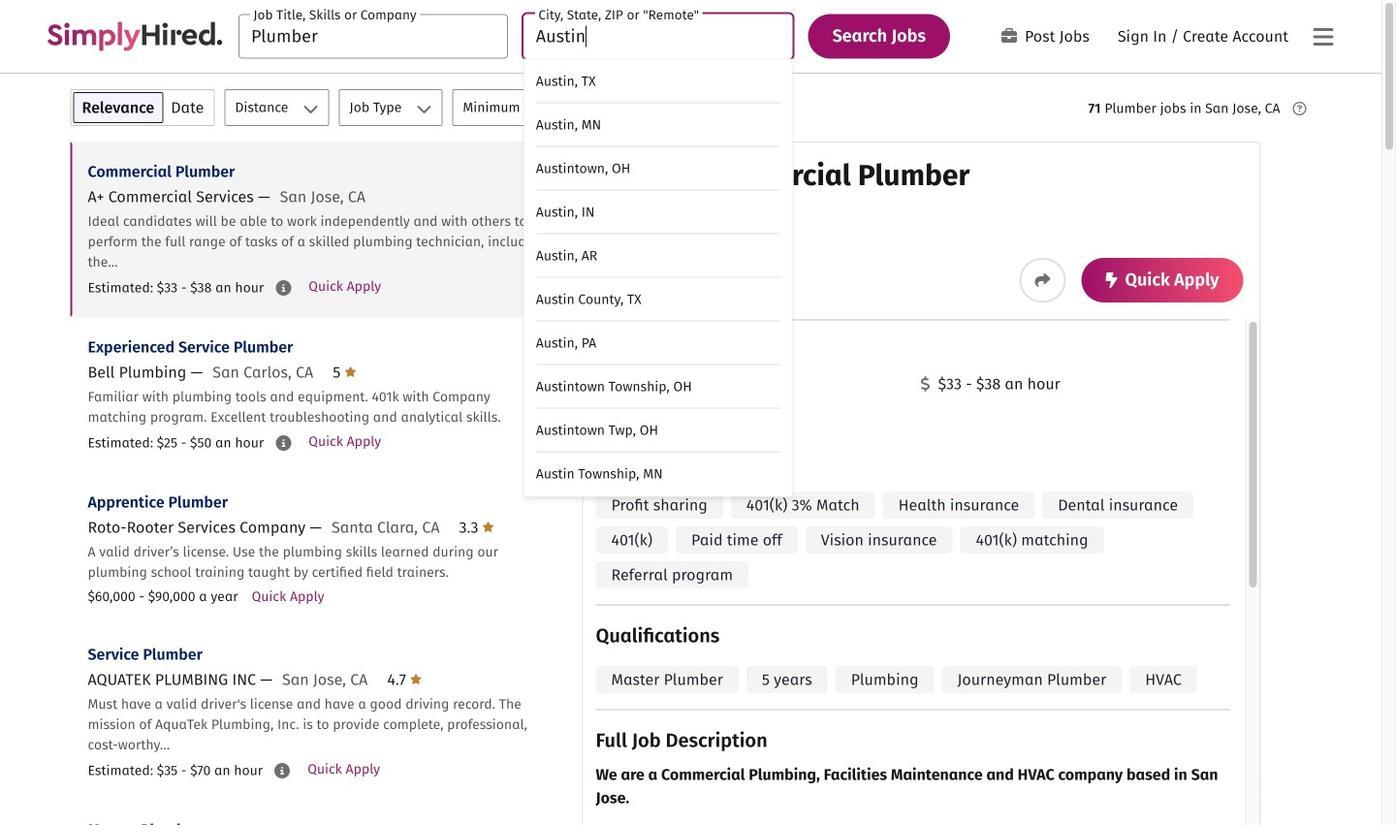 Task type: describe. For each thing, give the bounding box(es) containing it.
7 option from the top
[[524, 321, 792, 365]]

job salary disclaimer image
[[275, 763, 290, 779]]

star image for 3.3 out of 5 stars 'element' on the left of the page
[[483, 519, 494, 535]]

bolt lightning image
[[1106, 272, 1118, 288]]

company logo for a+ commercial services image
[[600, 159, 677, 237]]

briefcase image
[[596, 376, 611, 392]]

share this job image
[[1035, 272, 1051, 288]]

3 option from the top
[[524, 147, 792, 191]]

main menu image
[[1313, 25, 1334, 49]]

2 option from the top
[[524, 103, 792, 147]]

location dot image
[[599, 285, 610, 301]]

6 option from the top
[[524, 278, 792, 321]]

simplyhired logo image
[[47, 22, 223, 51]]

commercial plumber element
[[582, 142, 1261, 825]]

5 out of 5 stars element
[[333, 363, 356, 382]]



Task type: locate. For each thing, give the bounding box(es) containing it.
briefcase image
[[1002, 28, 1017, 43]]

star image for 5 out of 5 stars element
[[345, 364, 356, 380]]

10 option from the top
[[524, 452, 792, 496]]

1 option from the top
[[524, 60, 792, 103]]

star image
[[410, 672, 422, 687]]

star image inside 'element'
[[483, 519, 494, 535]]

clock image
[[596, 413, 611, 429]]

4.7 out of 5 stars element
[[387, 671, 422, 689]]

0 vertical spatial job salary disclaimer image
[[276, 280, 291, 296]]

3.3 out of 5 stars element
[[459, 518, 494, 537]]

star image
[[345, 364, 356, 380], [483, 519, 494, 535]]

None text field
[[239, 14, 508, 59], [523, 14, 793, 59], [239, 14, 508, 59], [523, 14, 793, 59]]

1 job salary disclaimer image from the top
[[276, 280, 291, 296]]

2 job salary disclaimer image from the top
[[276, 435, 291, 451]]

1 vertical spatial job salary disclaimer image
[[276, 435, 291, 451]]

list
[[70, 142, 567, 825]]

1 horizontal spatial star image
[[483, 519, 494, 535]]

0 vertical spatial star image
[[345, 364, 356, 380]]

4 option from the top
[[524, 191, 792, 234]]

9 option from the top
[[524, 409, 792, 452]]

option
[[524, 60, 792, 103], [524, 103, 792, 147], [524, 147, 792, 191], [524, 191, 792, 234], [524, 234, 792, 278], [524, 278, 792, 321], [524, 321, 792, 365], [524, 365, 792, 409], [524, 409, 792, 452], [524, 452, 792, 496]]

sponsored jobs disclaimer image
[[1293, 102, 1307, 115]]

8 option from the top
[[524, 365, 792, 409]]

list box
[[523, 59, 793, 497]]

job salary disclaimer image
[[276, 280, 291, 296], [276, 435, 291, 451]]

1 vertical spatial star image
[[483, 519, 494, 535]]

0 horizontal spatial star image
[[345, 364, 356, 380]]

dollar sign image
[[921, 376, 930, 392]]

None field
[[239, 14, 508, 59], [523, 14, 793, 497], [239, 14, 508, 59], [523, 14, 793, 497]]

5 option from the top
[[524, 234, 792, 278]]



Task type: vqa. For each thing, say whether or not it's contained in the screenshot.
Sponsored jobs disclaimer icon
yes



